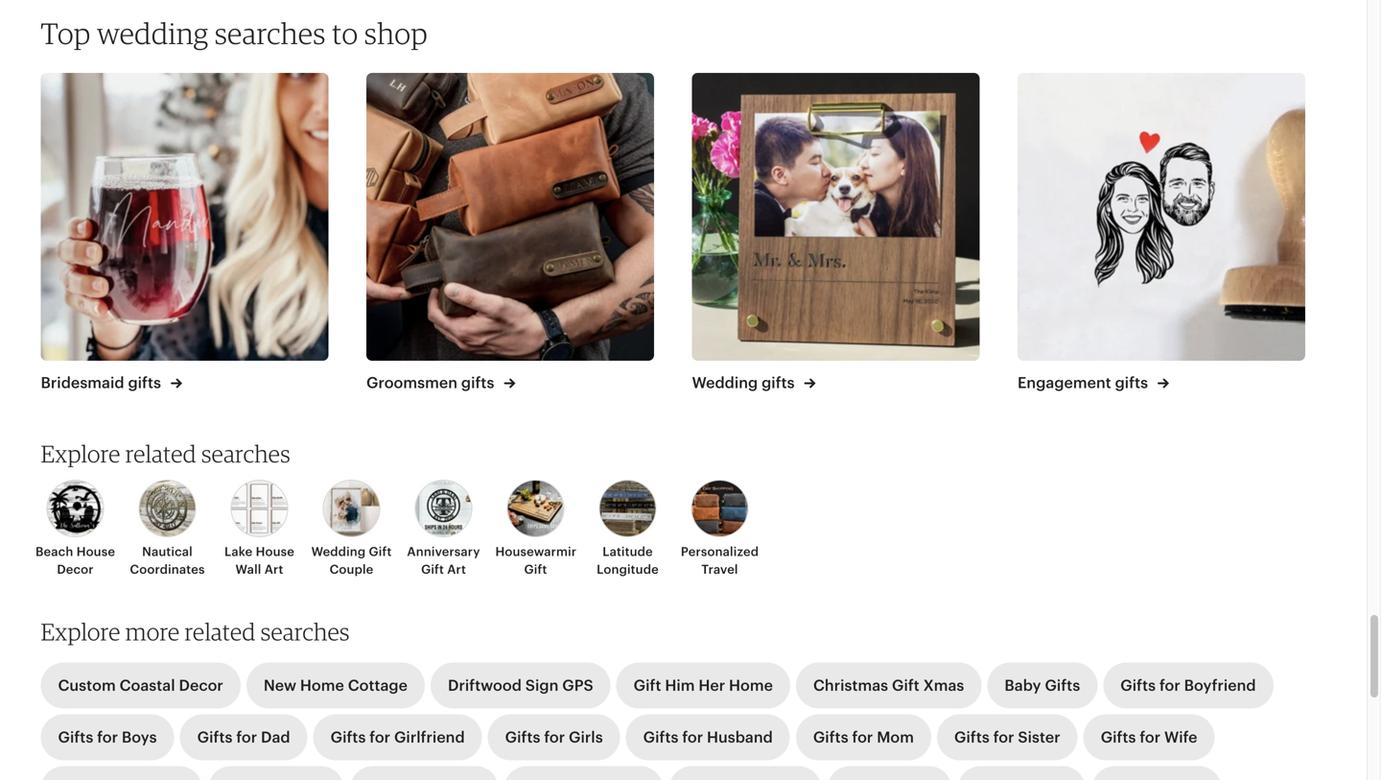 Task type: locate. For each thing, give the bounding box(es) containing it.
2 art from the left
[[447, 562, 466, 577]]

gifts
[[128, 374, 161, 391], [461, 374, 495, 391], [762, 374, 795, 391], [1116, 374, 1149, 391]]

0 vertical spatial related
[[125, 440, 197, 468]]

gift for anniversary gift art
[[421, 562, 444, 577]]

searches left to
[[215, 16, 326, 51]]

for inside gifts for wife link
[[1140, 729, 1161, 746]]

gifts for wife link
[[1084, 714, 1215, 761]]

for for girlfriend
[[370, 729, 391, 746]]

gifts for engagement
[[1116, 374, 1149, 391]]

searches inside explore related searches region
[[202, 440, 291, 468]]

gifts for boys link
[[41, 714, 174, 761]]

home
[[300, 677, 344, 694], [729, 677, 773, 694]]

decor
[[57, 562, 94, 577], [179, 677, 223, 694]]

related right more
[[185, 618, 256, 646]]

for inside gifts for boyfriend link
[[1160, 677, 1181, 694]]

for inside gifts for mom link
[[853, 729, 874, 746]]

0 horizontal spatial wedding
[[311, 545, 366, 559]]

explore for explore more related searches
[[41, 618, 121, 646]]

gift inside the housewarming gift
[[524, 562, 547, 577]]

house up wall
[[256, 545, 295, 559]]

gifts inside "link"
[[644, 729, 679, 746]]

bridesmaid gifts
[[41, 374, 165, 391]]

1 horizontal spatial wedding
[[692, 374, 758, 391]]

gifts for groomsmen
[[461, 374, 495, 391]]

1 horizontal spatial art
[[447, 562, 466, 577]]

decor inside beach house decor
[[57, 562, 94, 577]]

gifts up gifts for wife
[[1121, 677, 1156, 694]]

gifts for wedding
[[762, 374, 795, 391]]

explore inside region
[[41, 440, 121, 468]]

for inside gifts for boys link
[[97, 729, 118, 746]]

gifts for husband link
[[626, 714, 791, 761]]

husband
[[707, 729, 773, 746]]

art down anniversary
[[447, 562, 466, 577]]

couple
[[330, 562, 374, 577]]

engagement gifts link
[[1018, 73, 1306, 394]]

for inside gifts for girlfriend link
[[370, 729, 391, 746]]

for inside gifts for sister link
[[994, 729, 1015, 746]]

0 horizontal spatial home
[[300, 677, 344, 694]]

1 horizontal spatial home
[[729, 677, 773, 694]]

house inside beach house decor
[[76, 545, 115, 559]]

gifts down new home cottage link
[[331, 729, 366, 746]]

decor down beach
[[57, 562, 94, 577]]

for for sister
[[994, 729, 1015, 746]]

gps
[[563, 677, 594, 694]]

gift inside "anniversary gift art"
[[421, 562, 444, 577]]

gifts for husband
[[644, 729, 773, 746]]

1 house from the left
[[76, 545, 115, 559]]

house
[[76, 545, 115, 559], [256, 545, 295, 559]]

dad
[[261, 729, 290, 746]]

baby
[[1005, 677, 1042, 694]]

travel
[[702, 562, 739, 577]]

new home cottage link
[[246, 663, 425, 709]]

gifts down xmas at the bottom of the page
[[955, 729, 990, 746]]

for left girlfriend
[[370, 729, 391, 746]]

0 vertical spatial explore
[[41, 440, 121, 468]]

4 gifts from the left
[[1116, 374, 1149, 391]]

gifts
[[1046, 677, 1081, 694], [1121, 677, 1156, 694], [58, 729, 93, 746], [197, 729, 233, 746], [331, 729, 366, 746], [505, 729, 541, 746], [644, 729, 679, 746], [814, 729, 849, 746], [955, 729, 990, 746], [1101, 729, 1137, 746]]

1 art from the left
[[265, 562, 284, 577]]

christmas gift xmas
[[814, 677, 965, 694]]

2 house from the left
[[256, 545, 295, 559]]

gifts for sister
[[955, 729, 1061, 746]]

wife
[[1165, 729, 1198, 746]]

wedding
[[97, 16, 209, 51]]

gift for housewarming gift
[[524, 562, 547, 577]]

1 horizontal spatial decor
[[179, 677, 223, 694]]

2 home from the left
[[729, 677, 773, 694]]

for inside gifts for dad link
[[236, 729, 257, 746]]

new home cottage
[[264, 677, 408, 694]]

gifts for boyfriend link
[[1104, 663, 1274, 709]]

for left sister at bottom right
[[994, 729, 1015, 746]]

for left wife
[[1140, 729, 1161, 746]]

searches
[[215, 16, 326, 51], [202, 440, 291, 468], [261, 618, 350, 646]]

christmas gift xmas link
[[796, 663, 982, 709]]

art
[[265, 562, 284, 577], [447, 562, 466, 577]]

for left the mom
[[853, 729, 874, 746]]

art inside "anniversary gift art"
[[447, 562, 466, 577]]

for left dad
[[236, 729, 257, 746]]

gift left the him
[[634, 677, 662, 694]]

gift him her home link
[[617, 663, 791, 709]]

gifts right baby
[[1046, 677, 1081, 694]]

gifts for bridesmaid
[[128, 374, 161, 391]]

gifts for sister link
[[938, 714, 1078, 761]]

gift up couple
[[369, 545, 392, 559]]

him
[[665, 677, 695, 694]]

gifts for girlfriend
[[331, 729, 465, 746]]

2 gifts from the left
[[461, 374, 495, 391]]

art right wall
[[265, 562, 284, 577]]

0 horizontal spatial house
[[76, 545, 115, 559]]

for left the boys
[[97, 729, 118, 746]]

coordinates
[[130, 562, 205, 577]]

gifts for dad link
[[180, 714, 308, 761]]

related up nautical coordinates link
[[125, 440, 197, 468]]

wedding inside wedding gifts link
[[692, 374, 758, 391]]

girls
[[569, 729, 603, 746]]

gifts for mom
[[814, 729, 915, 746]]

for left "boyfriend"
[[1160, 677, 1181, 694]]

gift down housewarming
[[524, 562, 547, 577]]

gifts left wife
[[1101, 729, 1137, 746]]

baby gifts link
[[988, 663, 1098, 709]]

house right beach
[[76, 545, 115, 559]]

for
[[1160, 677, 1181, 694], [97, 729, 118, 746], [236, 729, 257, 746], [370, 729, 391, 746], [544, 729, 565, 746], [683, 729, 704, 746], [853, 729, 874, 746], [994, 729, 1015, 746], [1140, 729, 1161, 746]]

house inside the lake house wall art
[[256, 545, 295, 559]]

housewarming gift link
[[496, 480, 588, 578]]

1 vertical spatial explore
[[41, 618, 121, 646]]

wedding for wedding gifts
[[692, 374, 758, 391]]

wall
[[236, 562, 261, 577]]

2 vertical spatial searches
[[261, 618, 350, 646]]

1 vertical spatial wedding
[[311, 545, 366, 559]]

searches up the new
[[261, 618, 350, 646]]

more
[[125, 618, 180, 646]]

gift inside wedding gift couple
[[369, 545, 392, 559]]

1 vertical spatial decor
[[179, 677, 223, 694]]

related
[[125, 440, 197, 468], [185, 618, 256, 646]]

gifts left dad
[[197, 729, 233, 746]]

gifts down christmas
[[814, 729, 849, 746]]

gifts down the him
[[644, 729, 679, 746]]

christmas
[[814, 677, 889, 694]]

gifts down driftwood sign gps link
[[505, 729, 541, 746]]

gifts down custom
[[58, 729, 93, 746]]

decor right coastal at the bottom of the page
[[179, 677, 223, 694]]

gift left xmas at the bottom of the page
[[892, 677, 920, 694]]

house for decor
[[76, 545, 115, 559]]

home right the new
[[300, 677, 344, 694]]

boys
[[122, 729, 157, 746]]

1 gifts from the left
[[128, 374, 161, 391]]

for for girls
[[544, 729, 565, 746]]

gifts for gifts for girls
[[505, 729, 541, 746]]

explore
[[41, 440, 121, 468], [41, 618, 121, 646]]

nautical coordinates
[[130, 545, 205, 577]]

gift
[[369, 545, 392, 559], [421, 562, 444, 577], [524, 562, 547, 577], [634, 677, 662, 694], [892, 677, 920, 694]]

searches up lake house wall art link
[[202, 440, 291, 468]]

explore for explore related searches
[[41, 440, 121, 468]]

baby gifts
[[1005, 677, 1081, 694]]

2 explore from the top
[[41, 618, 121, 646]]

explore down bridesmaid
[[41, 440, 121, 468]]

explore related searches region
[[29, 440, 1338, 613]]

engagement
[[1018, 374, 1112, 391]]

0 vertical spatial searches
[[215, 16, 326, 51]]

1 horizontal spatial house
[[256, 545, 295, 559]]

wedding gifts
[[692, 374, 799, 391]]

for inside gifts for girls 'link'
[[544, 729, 565, 746]]

wedding inside wedding gift couple
[[311, 545, 366, 559]]

home right her in the right of the page
[[729, 677, 773, 694]]

1 vertical spatial searches
[[202, 440, 291, 468]]

groomsmen
[[367, 374, 458, 391]]

for inside gifts for husband "link"
[[683, 729, 704, 746]]

3 gifts from the left
[[762, 374, 795, 391]]

lake house wall art link
[[219, 480, 300, 578]]

wedding
[[692, 374, 758, 391], [311, 545, 366, 559]]

gifts for gifts for wife
[[1101, 729, 1137, 746]]

explore up custom
[[41, 618, 121, 646]]

gifts inside 'link'
[[505, 729, 541, 746]]

housewarming
[[496, 545, 588, 559]]

0 horizontal spatial art
[[265, 562, 284, 577]]

for left the girls at the left bottom of the page
[[544, 729, 565, 746]]

0 vertical spatial wedding
[[692, 374, 758, 391]]

0 horizontal spatial decor
[[57, 562, 94, 577]]

for left husband
[[683, 729, 704, 746]]

latitude longitude link
[[588, 480, 668, 578]]

to
[[332, 16, 358, 51]]

searches for related
[[202, 440, 291, 468]]

0 vertical spatial decor
[[57, 562, 94, 577]]

gifts inside "link"
[[461, 374, 495, 391]]

lake
[[225, 545, 253, 559]]

1 explore from the top
[[41, 440, 121, 468]]

gift down anniversary
[[421, 562, 444, 577]]



Task type: describe. For each thing, give the bounding box(es) containing it.
for for husband
[[683, 729, 704, 746]]

driftwood sign gps
[[448, 677, 594, 694]]

latitude
[[603, 545, 653, 559]]

house for wall
[[256, 545, 295, 559]]

gift him her home
[[634, 677, 773, 694]]

custom coastal decor link
[[41, 663, 241, 709]]

wedding gifts link
[[692, 73, 980, 394]]

sister
[[1019, 729, 1061, 746]]

personalized travel link
[[680, 480, 761, 578]]

for for wife
[[1140, 729, 1161, 746]]

1 home from the left
[[300, 677, 344, 694]]

decor for house
[[57, 562, 94, 577]]

gifts for gifts for mom
[[814, 729, 849, 746]]

engagement gifts
[[1018, 374, 1153, 391]]

gifts for gifts for girlfriend
[[331, 729, 366, 746]]

explore more related searches
[[41, 618, 350, 646]]

for for boys
[[97, 729, 118, 746]]

beach
[[35, 545, 73, 559]]

mom
[[877, 729, 915, 746]]

custom coastal decor
[[58, 677, 223, 694]]

driftwood sign gps link
[[431, 663, 611, 709]]

bridesmaid gifts link
[[41, 73, 329, 394]]

gifts for gifts for boys
[[58, 729, 93, 746]]

anniversary gift art
[[407, 545, 480, 577]]

gift for wedding gift couple
[[369, 545, 392, 559]]

gifts for girlfriend link
[[313, 714, 482, 761]]

for for dad
[[236, 729, 257, 746]]

groomsmen gifts link
[[367, 73, 654, 394]]

gifts for gifts for boyfriend
[[1121, 677, 1156, 694]]

personalized travel
[[681, 545, 759, 577]]

gifts for boys
[[58, 729, 157, 746]]

wedding gift couple link
[[311, 480, 392, 578]]

longitude
[[597, 562, 659, 577]]

xmas
[[924, 677, 965, 694]]

beach house decor link
[[35, 480, 116, 578]]

gifts for dad
[[197, 729, 290, 746]]

explore related searches
[[41, 440, 291, 468]]

wedding gift couple
[[311, 545, 392, 577]]

cottage
[[348, 677, 408, 694]]

lake house wall art
[[225, 545, 295, 577]]

personalized
[[681, 545, 759, 559]]

latitude longitude
[[597, 545, 659, 577]]

gifts for gifts for sister
[[955, 729, 990, 746]]

custom
[[58, 677, 116, 694]]

girlfriend
[[394, 729, 465, 746]]

anniversary gift art link
[[404, 480, 484, 578]]

coastal
[[120, 677, 175, 694]]

gifts for gifts for husband
[[644, 729, 679, 746]]

nautical coordinates link
[[127, 480, 208, 578]]

boyfriend
[[1185, 677, 1257, 694]]

groomsmen gifts
[[367, 374, 498, 391]]

gifts for boyfriend
[[1121, 677, 1257, 694]]

housewarming gift
[[496, 545, 588, 577]]

gifts for girls
[[505, 729, 603, 746]]

wedding for wedding gift couple
[[311, 545, 366, 559]]

gift for christmas gift xmas
[[892, 677, 920, 694]]

her
[[699, 677, 726, 694]]

shop
[[365, 16, 428, 51]]

for for boyfriend
[[1160, 677, 1181, 694]]

related inside region
[[125, 440, 197, 468]]

gifts for wife
[[1101, 729, 1198, 746]]

gifts for mom link
[[796, 714, 932, 761]]

decor for coastal
[[179, 677, 223, 694]]

1 vertical spatial related
[[185, 618, 256, 646]]

new
[[264, 677, 297, 694]]

searches for wedding
[[215, 16, 326, 51]]

top
[[41, 16, 91, 51]]

top wedding searches to shop
[[41, 16, 428, 51]]

art inside the lake house wall art
[[265, 562, 284, 577]]

nautical
[[142, 545, 193, 559]]

gifts for gifts for dad
[[197, 729, 233, 746]]

bridesmaid
[[41, 374, 124, 391]]

gifts for girls link
[[488, 714, 621, 761]]

anniversary
[[407, 545, 480, 559]]

driftwood
[[448, 677, 522, 694]]

beach house decor
[[35, 545, 115, 577]]

for for mom
[[853, 729, 874, 746]]

sign
[[526, 677, 559, 694]]



Task type: vqa. For each thing, say whether or not it's contained in the screenshot.
Travel
yes



